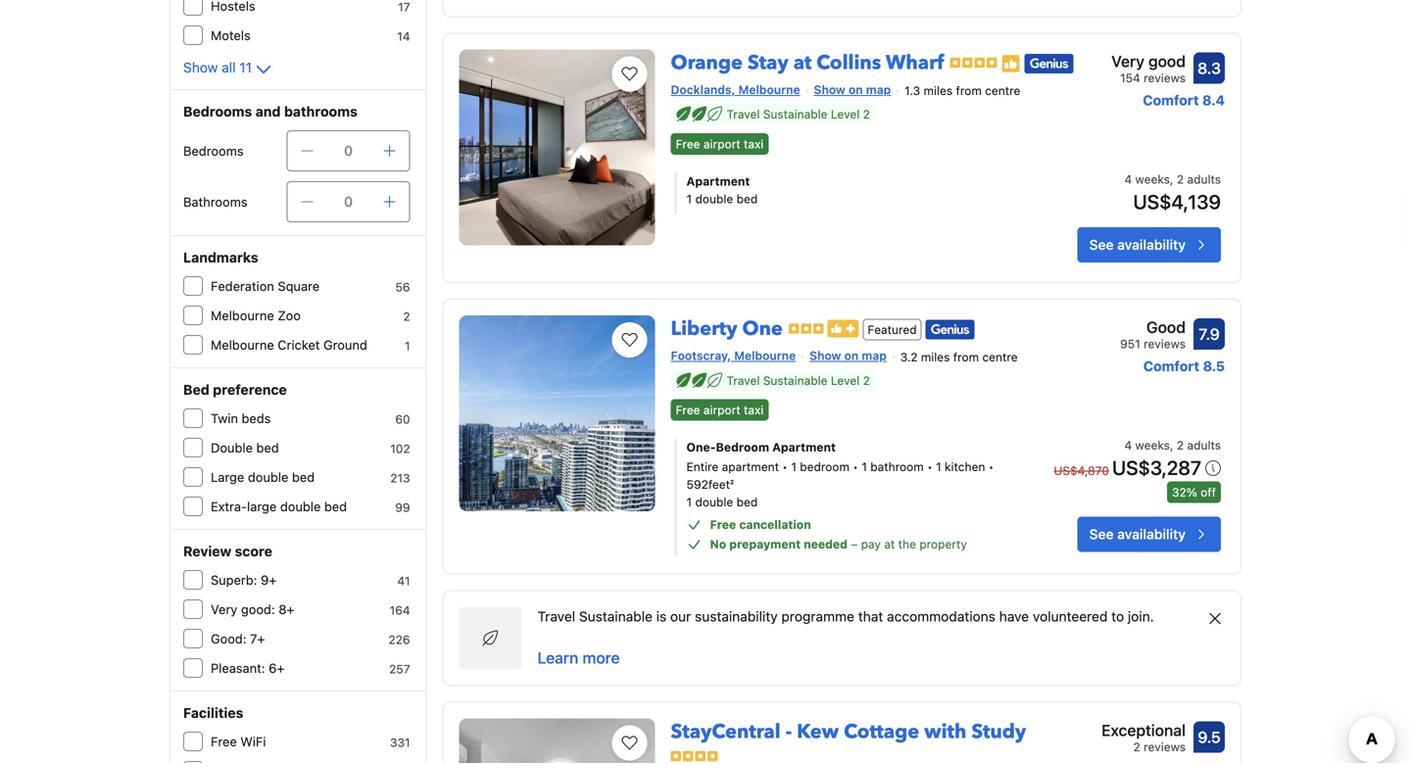Task type: locate. For each thing, give the bounding box(es) containing it.
1 vertical spatial ,
[[1170, 439, 1173, 452]]

0 horizontal spatial apartment
[[686, 174, 750, 188]]

1 vertical spatial very
[[211, 602, 237, 617]]

comfort
[[1143, 92, 1199, 108], [1143, 358, 1199, 374]]

bed inside apartment 1 double bed
[[736, 192, 758, 206]]

taxi
[[744, 137, 764, 151], [744, 403, 764, 417]]

-
[[785, 719, 792, 746]]

travel down footscray, melbourne
[[727, 374, 760, 387]]

0 vertical spatial availability
[[1117, 237, 1186, 253]]

sustainable
[[763, 107, 828, 121], [763, 374, 828, 387], [579, 609, 653, 625]]

4 • from the left
[[989, 460, 994, 474]]

one
[[742, 315, 783, 342]]

4 for 4 weeks , 2 adults us$4,139
[[1124, 172, 1132, 186]]

that
[[858, 609, 883, 625]]

1 vertical spatial see
[[1089, 526, 1114, 542]]

cancellation
[[739, 518, 811, 532]]

centre for liberty one
[[982, 350, 1018, 364]]

taxi up one-bedroom apartment
[[744, 403, 764, 417]]

show inside dropdown button
[[183, 59, 218, 75]]

1 vertical spatial show
[[814, 83, 845, 96]]

see availability link for liberty one
[[1078, 517, 1221, 552]]

free airport taxi for liberty
[[676, 403, 764, 417]]

0 vertical spatial show
[[183, 59, 218, 75]]

7.9
[[1199, 325, 1220, 343]]

travel sustainable level 2 down one
[[727, 374, 870, 387]]

1 adults from the top
[[1187, 172, 1221, 186]]

1 travel sustainable level 2 from the top
[[727, 107, 870, 121]]

adults for 4 weeks , 2 adults
[[1187, 439, 1221, 452]]

adults up us$4,139
[[1187, 172, 1221, 186]]

8.5
[[1203, 358, 1225, 374]]

0 vertical spatial level
[[831, 107, 860, 121]]

2 reviews from the top
[[1144, 337, 1186, 351]]

show down collins
[[814, 83, 845, 96]]

bedrooms up bathrooms
[[183, 144, 244, 158]]

sustainable down "orange stay at collins wharf"
[[763, 107, 828, 121]]

2 see from the top
[[1089, 526, 1114, 542]]

good element
[[1120, 315, 1186, 339]]

at
[[793, 49, 812, 76], [884, 538, 895, 551]]

double inside entire apartment • 1 bedroom • 1 bathroom • 1 kitchen • 592feet² 1 double bed
[[695, 495, 733, 509]]

2 4 from the top
[[1124, 439, 1132, 452]]

11
[[239, 59, 252, 75]]

free airport taxi up apartment 1 double bed
[[676, 137, 764, 151]]

1 inside apartment 1 double bed
[[686, 192, 692, 206]]

sustainability
[[695, 609, 778, 625]]

• right kitchen
[[989, 460, 994, 474]]

0 vertical spatial see availability
[[1089, 237, 1186, 253]]

availability down us$4,139
[[1117, 237, 1186, 253]]

1 bedrooms from the top
[[183, 103, 252, 120]]

show down this property is part of our preferred plus programme. it is committed to providing outstanding service and excellent value. it will pay us a higher commission if you make a booking. image
[[810, 349, 841, 363]]

kitchen
[[945, 460, 985, 474]]

1 vertical spatial 0
[[344, 194, 353, 210]]

0 for bedrooms
[[344, 143, 353, 159]]

0 vertical spatial apartment
[[686, 174, 750, 188]]

0 vertical spatial very
[[1111, 52, 1144, 70]]

on down collins
[[849, 83, 863, 96]]

staycentral - kew cottage with study link
[[671, 711, 1026, 746]]

centre for orange stay at collins wharf
[[985, 84, 1020, 98]]

melbourne zoo
[[211, 308, 301, 323]]

miles right the 3.2
[[921, 350, 950, 364]]

score
[[235, 543, 272, 560]]

2
[[863, 107, 870, 121], [1177, 172, 1184, 186], [403, 310, 410, 323], [863, 374, 870, 387], [1177, 439, 1184, 452], [1133, 740, 1140, 754]]

1 see availability link from the top
[[1078, 227, 1221, 263]]

4
[[1124, 172, 1132, 186], [1124, 439, 1132, 452]]

travel up learn
[[538, 609, 575, 625]]

cottage
[[844, 719, 919, 746]]

centre down this property is part of our preferred partner programme. it is committed to providing commendable service and good value. it will pay us a higher commission if you make a booking. image
[[985, 84, 1020, 98]]

0 vertical spatial at
[[793, 49, 812, 76]]

double
[[211, 440, 253, 455]]

sustainable down one
[[763, 374, 828, 387]]

,
[[1170, 172, 1173, 186], [1170, 439, 1173, 452]]

1 reviews from the top
[[1144, 71, 1186, 85]]

extra-large double bed
[[211, 499, 347, 514]]

2 airport from the top
[[703, 403, 740, 417]]

on down this property is part of our preferred plus programme. it is committed to providing outstanding service and excellent value. it will pay us a higher commission if you make a booking. image
[[844, 349, 859, 363]]

level down collins
[[831, 107, 860, 121]]

very good element
[[1111, 49, 1186, 73]]

8+
[[279, 602, 295, 617]]

0 vertical spatial see availability link
[[1078, 227, 1221, 263]]

comfort down good 951 reviews
[[1143, 358, 1199, 374]]

weeks inside 4 weeks , 2 adults us$4,139
[[1135, 172, 1170, 186]]

2 bedrooms from the top
[[183, 144, 244, 158]]

1 vertical spatial airport
[[703, 403, 740, 417]]

melbourne cricket ground
[[211, 338, 367, 352]]

1 horizontal spatial very
[[1111, 52, 1144, 70]]

from right 1.3
[[956, 84, 982, 98]]

2 travel sustainable level 2 from the top
[[727, 374, 870, 387]]

, inside 4 weeks , 2 adults us$4,139
[[1170, 172, 1173, 186]]

0 horizontal spatial at
[[793, 49, 812, 76]]

centre
[[985, 84, 1020, 98], [982, 350, 1018, 364]]

reviews inside exceptional 2 reviews
[[1144, 740, 1186, 754]]

show on map down collins
[[814, 83, 891, 96]]

0 vertical spatial adults
[[1187, 172, 1221, 186]]

see availability down us$4,139
[[1089, 237, 1186, 253]]

miles right 1.3
[[924, 84, 953, 98]]

travel sustainable level 2 down "orange stay at collins wharf"
[[727, 107, 870, 121]]

see availability
[[1089, 237, 1186, 253], [1089, 526, 1186, 542]]

travel sustainable level 2 for stay
[[727, 107, 870, 121]]

show on map
[[814, 83, 891, 96], [810, 349, 887, 363]]

travel down docklands, melbourne
[[727, 107, 760, 121]]

1 vertical spatial comfort
[[1143, 358, 1199, 374]]

2 vertical spatial show
[[810, 349, 841, 363]]

travel
[[727, 107, 760, 121], [727, 374, 760, 387], [538, 609, 575, 625]]

2 comfort from the top
[[1143, 358, 1199, 374]]

1 vertical spatial apartment
[[772, 441, 836, 454]]

bathroom
[[870, 460, 924, 474]]

very up 154
[[1111, 52, 1144, 70]]

2 down collins
[[863, 107, 870, 121]]

1 see from the top
[[1089, 237, 1114, 253]]

reviews inside good 951 reviews
[[1144, 337, 1186, 351]]

1 vertical spatial at
[[884, 538, 895, 551]]

apartment 1 double bed
[[686, 174, 758, 206]]

very inside very good 154 reviews
[[1111, 52, 1144, 70]]

from
[[956, 84, 982, 98], [953, 350, 979, 364]]

0 vertical spatial centre
[[985, 84, 1020, 98]]

2 free airport taxi from the top
[[676, 403, 764, 417]]

availability down 32%
[[1117, 526, 1186, 542]]

0 horizontal spatial very
[[211, 602, 237, 617]]

0 vertical spatial travel sustainable level 2
[[727, 107, 870, 121]]

map for liberty one
[[862, 349, 887, 363]]

scored 9.5 element
[[1194, 722, 1225, 753]]

adults inside 4 weeks , 2 adults us$4,139
[[1187, 172, 1221, 186]]

0 vertical spatial ,
[[1170, 172, 1173, 186]]

bedrooms down show all 11 dropdown button
[[183, 103, 252, 120]]

good 951 reviews
[[1120, 318, 1186, 351]]

learn
[[538, 649, 578, 667]]

twin
[[211, 411, 238, 426]]

1 4 from the top
[[1124, 172, 1132, 186]]

apartment down docklands,
[[686, 174, 750, 188]]

• down "one-bedroom apartment" link
[[853, 460, 858, 474]]

1 0 from the top
[[344, 143, 353, 159]]

entire
[[686, 460, 719, 474]]

1 • from the left
[[782, 460, 788, 474]]

at left the
[[884, 538, 895, 551]]

airport up apartment 1 double bed
[[703, 137, 740, 151]]

0 vertical spatial weeks
[[1135, 172, 1170, 186]]

bedroom
[[800, 460, 849, 474]]

large
[[211, 470, 244, 485]]

bed
[[183, 382, 210, 398]]

1 availability from the top
[[1117, 237, 1186, 253]]

on for stay
[[849, 83, 863, 96]]

1 vertical spatial adults
[[1187, 439, 1221, 452]]

1 horizontal spatial at
[[884, 538, 895, 551]]

large
[[247, 499, 277, 514]]

reviews
[[1144, 71, 1186, 85], [1144, 337, 1186, 351], [1144, 740, 1186, 754]]

stay
[[748, 49, 789, 76]]

very for good
[[1111, 52, 1144, 70]]

2 adults from the top
[[1187, 439, 1221, 452]]

1 vertical spatial centre
[[982, 350, 1018, 364]]

free wifi
[[211, 734, 266, 749]]

0 vertical spatial on
[[849, 83, 863, 96]]

0 vertical spatial 0
[[344, 143, 353, 159]]

show on map down this property is part of our preferred plus programme. it is committed to providing outstanding service and excellent value. it will pay us a higher commission if you make a booking. image
[[810, 349, 887, 363]]

airport up bedroom
[[703, 403, 740, 417]]

level down this property is part of our preferred plus programme. it is committed to providing outstanding service and excellent value. it will pay us a higher commission if you make a booking. icon
[[831, 374, 860, 387]]

2 taxi from the top
[[744, 403, 764, 417]]

show left all
[[183, 59, 218, 75]]

weeks up us$3,287
[[1135, 439, 1170, 452]]

0 vertical spatial miles
[[924, 84, 953, 98]]

kew
[[797, 719, 839, 746]]

0 vertical spatial sustainable
[[763, 107, 828, 121]]

superb:
[[211, 573, 257, 587]]

1 vertical spatial travel
[[727, 374, 760, 387]]

at right stay
[[793, 49, 812, 76]]

2 see availability from the top
[[1089, 526, 1186, 542]]

, up us$4,139
[[1170, 172, 1173, 186]]

2 weeks from the top
[[1135, 439, 1170, 452]]

1 level from the top
[[831, 107, 860, 121]]

0 vertical spatial bedrooms
[[183, 103, 252, 120]]

0 vertical spatial reviews
[[1144, 71, 1186, 85]]

1 vertical spatial map
[[862, 349, 887, 363]]

pleasant: 6+
[[211, 661, 285, 676]]

sustainable up more
[[579, 609, 653, 625]]

2 vertical spatial sustainable
[[579, 609, 653, 625]]

see availability link down 32%
[[1078, 517, 1221, 552]]

centre right the 3.2
[[982, 350, 1018, 364]]

1 airport from the top
[[703, 137, 740, 151]]

1 vertical spatial 4
[[1124, 439, 1132, 452]]

1 vertical spatial miles
[[921, 350, 950, 364]]

review score
[[183, 543, 272, 560]]

level for stay
[[831, 107, 860, 121]]

9+
[[261, 573, 277, 587]]

sustainable for stay
[[763, 107, 828, 121]]

1 vertical spatial bedrooms
[[183, 144, 244, 158]]

2 0 from the top
[[344, 194, 353, 210]]

free airport taxi up one-
[[676, 403, 764, 417]]

, for 4 weeks , 2 adults us$4,139
[[1170, 172, 1173, 186]]

exceptional 2 reviews
[[1102, 721, 1186, 754]]

0 vertical spatial taxi
[[744, 137, 764, 151]]

1 weeks from the top
[[1135, 172, 1170, 186]]

2 up us$4,139
[[1177, 172, 1184, 186]]

double bed
[[211, 440, 279, 455]]

show for orange stay at collins wharf
[[814, 83, 845, 96]]

1 vertical spatial availability
[[1117, 526, 1186, 542]]

0 vertical spatial free airport taxi
[[676, 137, 764, 151]]

1 vertical spatial weeks
[[1135, 439, 1170, 452]]

2 • from the left
[[853, 460, 858, 474]]

1 comfort from the top
[[1143, 92, 1199, 108]]

see for orange stay at collins wharf
[[1089, 237, 1114, 253]]

level
[[831, 107, 860, 121], [831, 374, 860, 387]]

1.3
[[905, 84, 920, 98]]

1 vertical spatial reviews
[[1144, 337, 1186, 351]]

weeks up us$4,139
[[1135, 172, 1170, 186]]

• right bathroom
[[927, 460, 933, 474]]

3 • from the left
[[927, 460, 933, 474]]

2 , from the top
[[1170, 439, 1173, 452]]

1 vertical spatial show on map
[[810, 349, 887, 363]]

0 vertical spatial travel
[[727, 107, 760, 121]]

1 vertical spatial see availability
[[1089, 526, 1186, 542]]

1 vertical spatial on
[[844, 349, 859, 363]]

1 , from the top
[[1170, 172, 1173, 186]]

0 vertical spatial airport
[[703, 137, 740, 151]]

0 vertical spatial 4
[[1124, 172, 1132, 186]]

free left wifi
[[211, 734, 237, 749]]

2 down "exceptional"
[[1133, 740, 1140, 754]]

1 horizontal spatial apartment
[[772, 441, 836, 454]]

double
[[695, 192, 733, 206], [248, 470, 288, 485], [695, 495, 733, 509], [280, 499, 321, 514]]

apartment up bedroom on the right bottom of page
[[772, 441, 836, 454]]

60
[[395, 413, 410, 426]]

1 free airport taxi from the top
[[676, 137, 764, 151]]

and
[[256, 103, 281, 120]]

travel sustainable is our sustainability programme that accommodations have volunteered to join.
[[538, 609, 1154, 625]]

bed
[[736, 192, 758, 206], [256, 440, 279, 455], [292, 470, 315, 485], [736, 495, 758, 509], [324, 499, 347, 514]]

3.2
[[900, 350, 918, 364]]

6+
[[269, 661, 285, 676]]

0 vertical spatial map
[[866, 83, 891, 96]]

genius discounts available at this property. image
[[1024, 54, 1073, 73], [1024, 54, 1073, 73], [926, 320, 975, 340], [926, 320, 975, 340]]

2 level from the top
[[831, 374, 860, 387]]

8.3
[[1198, 59, 1221, 77]]

4 inside 4 weeks , 2 adults us$4,139
[[1124, 172, 1132, 186]]

this property is part of our preferred partner programme. it is committed to providing commendable service and good value. it will pay us a higher commission if you make a booking. image
[[1001, 54, 1020, 73]]

weeks
[[1135, 172, 1170, 186], [1135, 439, 1170, 452]]

preference
[[213, 382, 287, 398]]

adults for 4 weeks , 2 adults us$4,139
[[1187, 172, 1221, 186]]

map left 1.3
[[866, 83, 891, 96]]

0 vertical spatial from
[[956, 84, 982, 98]]

2 see availability link from the top
[[1078, 517, 1221, 552]]

property group
[[442, 0, 1242, 17]]

see availability link down us$4,139
[[1078, 227, 1221, 263]]

1 vertical spatial taxi
[[744, 403, 764, 417]]

docklands, melbourne
[[671, 83, 800, 96]]

free up one-
[[676, 403, 700, 417]]

0 vertical spatial comfort
[[1143, 92, 1199, 108]]

show all 11 button
[[183, 58, 275, 81]]

2 availability from the top
[[1117, 526, 1186, 542]]

• down one-bedroom apartment
[[782, 460, 788, 474]]

1 vertical spatial travel sustainable level 2
[[727, 374, 870, 387]]

1 vertical spatial sustainable
[[763, 374, 828, 387]]

2 inside 4 weeks , 2 adults us$4,139
[[1177, 172, 1184, 186]]

1 vertical spatial from
[[953, 350, 979, 364]]

all
[[222, 59, 236, 75]]

from right the 3.2
[[953, 350, 979, 364]]

1 see availability from the top
[[1089, 237, 1186, 253]]

3 reviews from the top
[[1144, 740, 1186, 754]]

bedrooms for bedrooms and bathrooms
[[183, 103, 252, 120]]

99
[[395, 501, 410, 514]]

2 vertical spatial reviews
[[1144, 740, 1186, 754]]

see availability down 32%
[[1089, 526, 1186, 542]]

1 vertical spatial free airport taxi
[[676, 403, 764, 417]]

1 vertical spatial see availability link
[[1078, 517, 1221, 552]]

large double bed
[[211, 470, 315, 485]]

, up us$3,287
[[1170, 439, 1173, 452]]

0 vertical spatial show on map
[[814, 83, 891, 96]]

programme
[[781, 609, 854, 625]]

landmarks
[[183, 249, 258, 266]]

see availability link
[[1078, 227, 1221, 263], [1078, 517, 1221, 552]]

1 taxi from the top
[[744, 137, 764, 151]]

comfort down very good 154 reviews
[[1143, 92, 1199, 108]]

0 vertical spatial see
[[1089, 237, 1114, 253]]

our
[[670, 609, 691, 625]]

164
[[390, 604, 410, 617]]

to
[[1111, 609, 1124, 625]]

very up good:
[[211, 602, 237, 617]]

map down 'featured'
[[862, 349, 887, 363]]

1 vertical spatial level
[[831, 374, 860, 387]]

taxi up apartment 1 double bed
[[744, 137, 764, 151]]

2 up us$3,287
[[1177, 439, 1184, 452]]

adults up off
[[1187, 439, 1221, 452]]



Task type: vqa. For each thing, say whether or not it's contained in the screenshot.


Task type: describe. For each thing, give the bounding box(es) containing it.
facilities
[[183, 705, 243, 721]]

226
[[388, 633, 410, 647]]

free down docklands,
[[676, 137, 700, 151]]

good:
[[241, 602, 275, 617]]

learn more
[[538, 649, 620, 667]]

bedrooms and bathrooms
[[183, 103, 357, 120]]

footscray, melbourne
[[671, 349, 796, 363]]

accommodations
[[887, 609, 996, 625]]

32% off
[[1172, 486, 1216, 499]]

very for good:
[[211, 602, 237, 617]]

the
[[898, 538, 916, 551]]

from for liberty one
[[953, 350, 979, 364]]

very good 154 reviews
[[1111, 52, 1186, 85]]

331
[[390, 736, 410, 750]]

show on map for stay
[[814, 83, 891, 96]]

7+
[[250, 632, 265, 646]]

951
[[1120, 337, 1140, 351]]

taxi for stay
[[744, 137, 764, 151]]

8.4
[[1202, 92, 1225, 108]]

from for orange stay at collins wharf
[[956, 84, 982, 98]]

liberty
[[671, 315, 737, 342]]

32%
[[1172, 486, 1197, 499]]

availability for orange stay at collins wharf
[[1117, 237, 1186, 253]]

2 vertical spatial travel
[[538, 609, 575, 625]]

featured
[[868, 323, 917, 337]]

availability for liberty one
[[1117, 526, 1186, 542]]

exceptional
[[1102, 721, 1186, 740]]

us$4,139
[[1133, 190, 1221, 213]]

airport for liberty
[[703, 403, 740, 417]]

this property is part of our preferred plus programme. it is committed to providing outstanding service and excellent value. it will pay us a higher commission if you make a booking. image
[[827, 320, 859, 338]]

2 down 56
[[403, 310, 410, 323]]

airport for orange
[[703, 137, 740, 151]]

prepayment
[[729, 538, 801, 551]]

apartment link
[[686, 172, 1018, 190]]

good:
[[211, 632, 246, 646]]

us$3,287
[[1112, 456, 1201, 479]]

map for orange stay at collins wharf
[[866, 83, 891, 96]]

no
[[710, 538, 726, 551]]

have
[[999, 609, 1029, 625]]

–
[[851, 538, 858, 551]]

bed inside entire apartment • 1 bedroom • 1 bathroom • 1 kitchen • 592feet² 1 double bed
[[736, 495, 758, 509]]

miles for orange stay at collins wharf
[[924, 84, 953, 98]]

property
[[919, 538, 967, 551]]

2 inside exceptional 2 reviews
[[1133, 740, 1140, 754]]

square
[[278, 279, 320, 293]]

reviews for good
[[1144, 337, 1186, 351]]

see for liberty one
[[1089, 526, 1114, 542]]

bedroom
[[716, 441, 769, 454]]

weeks for 4 weeks , 2 adults
[[1135, 439, 1170, 452]]

liberty one link
[[671, 308, 783, 342]]

miles for liberty one
[[921, 350, 950, 364]]

liberty one image
[[459, 315, 655, 511]]

needed
[[804, 538, 848, 551]]

cricket
[[278, 338, 320, 352]]

2 down 'featured'
[[863, 374, 870, 387]]

join.
[[1128, 609, 1154, 625]]

beds
[[242, 411, 271, 426]]

exceptional element
[[1102, 719, 1186, 742]]

4 weeks , 2 adults us$4,139
[[1124, 172, 1221, 213]]

ground
[[323, 338, 367, 352]]

41
[[397, 574, 410, 588]]

is
[[656, 609, 667, 625]]

melbourne down melbourne zoo
[[211, 338, 274, 352]]

see availability link for orange stay at collins wharf
[[1078, 227, 1221, 263]]

102
[[390, 442, 410, 456]]

comfort 8.5
[[1143, 358, 1225, 374]]

level for one
[[831, 374, 860, 387]]

twin beds
[[211, 411, 271, 426]]

free airport taxi for orange
[[676, 137, 764, 151]]

9.5
[[1198, 728, 1221, 747]]

liberty one
[[671, 315, 783, 342]]

scored 7.9 element
[[1194, 318, 1225, 350]]

apartment inside apartment 1 double bed
[[686, 174, 750, 188]]

show on map for one
[[810, 349, 887, 363]]

off
[[1201, 486, 1216, 499]]

free up no
[[710, 518, 736, 532]]

melbourne down federation
[[211, 308, 274, 323]]

pay
[[861, 538, 881, 551]]

taxi for one
[[744, 403, 764, 417]]

bedrooms for bedrooms
[[183, 144, 244, 158]]

sustainable for one
[[763, 374, 828, 387]]

orange stay at collins wharf image
[[459, 49, 655, 245]]

reviews inside very good 154 reviews
[[1144, 71, 1186, 85]]

very good: 8+
[[211, 602, 295, 617]]

orange stay at collins wharf
[[671, 49, 944, 76]]

study
[[971, 719, 1026, 746]]

melbourne down stay
[[738, 83, 800, 96]]

56
[[395, 280, 410, 294]]

scored 8.3 element
[[1194, 52, 1225, 84]]

show all 11
[[183, 59, 252, 75]]

592feet²
[[686, 478, 734, 492]]

volunteered
[[1033, 609, 1108, 625]]

staycentral - kew cottage with study
[[671, 719, 1026, 746]]

wharf
[[886, 49, 944, 76]]

show for liberty one
[[810, 349, 841, 363]]

entire apartment • 1 bedroom • 1 bathroom • 1 kitchen • 592feet² 1 double bed
[[686, 460, 994, 509]]

orange
[[671, 49, 743, 76]]

travel for stay
[[727, 107, 760, 121]]

at inside "link"
[[793, 49, 812, 76]]

free cancellation
[[710, 518, 811, 532]]

travel sustainable level 2 for one
[[727, 374, 870, 387]]

zoo
[[278, 308, 301, 323]]

apartment
[[722, 460, 779, 474]]

one-
[[686, 441, 716, 454]]

4 for 4 weeks , 2 adults
[[1124, 439, 1132, 452]]

orange stay at collins wharf link
[[671, 41, 944, 76]]

good
[[1148, 52, 1186, 70]]

on for one
[[844, 349, 859, 363]]

good
[[1146, 318, 1186, 337]]

docklands,
[[671, 83, 735, 96]]

see availability for orange stay at collins wharf
[[1089, 237, 1186, 253]]

one-bedroom apartment
[[686, 441, 836, 454]]

14
[[397, 29, 410, 43]]

weeks for 4 weeks , 2 adults us$4,139
[[1135, 172, 1170, 186]]

257
[[389, 662, 410, 676]]

this property is part of our preferred partner programme. it is committed to providing commendable service and good value. it will pay us a higher commission if you make a booking. image
[[1001, 54, 1020, 73]]

0 for bathrooms
[[344, 194, 353, 210]]

melbourne down one
[[734, 349, 796, 363]]

reviews for exceptional
[[1144, 740, 1186, 754]]

learn more link
[[526, 635, 632, 682]]

wifi
[[240, 734, 266, 749]]

, for 4 weeks , 2 adults
[[1170, 439, 1173, 452]]

travel for one
[[727, 374, 760, 387]]

comfort for orange stay at collins wharf
[[1143, 92, 1199, 108]]

154
[[1120, 71, 1140, 85]]

this property is part of our preferred plus programme. it is committed to providing outstanding service and excellent value. it will pay us a higher commission if you make a booking. image
[[827, 320, 859, 338]]

collins
[[817, 49, 881, 76]]

comfort for liberty one
[[1143, 358, 1199, 374]]

see availability for liberty one
[[1089, 526, 1186, 542]]

double inside apartment 1 double bed
[[695, 192, 733, 206]]

pleasant:
[[211, 661, 265, 676]]

bed preference
[[183, 382, 287, 398]]



